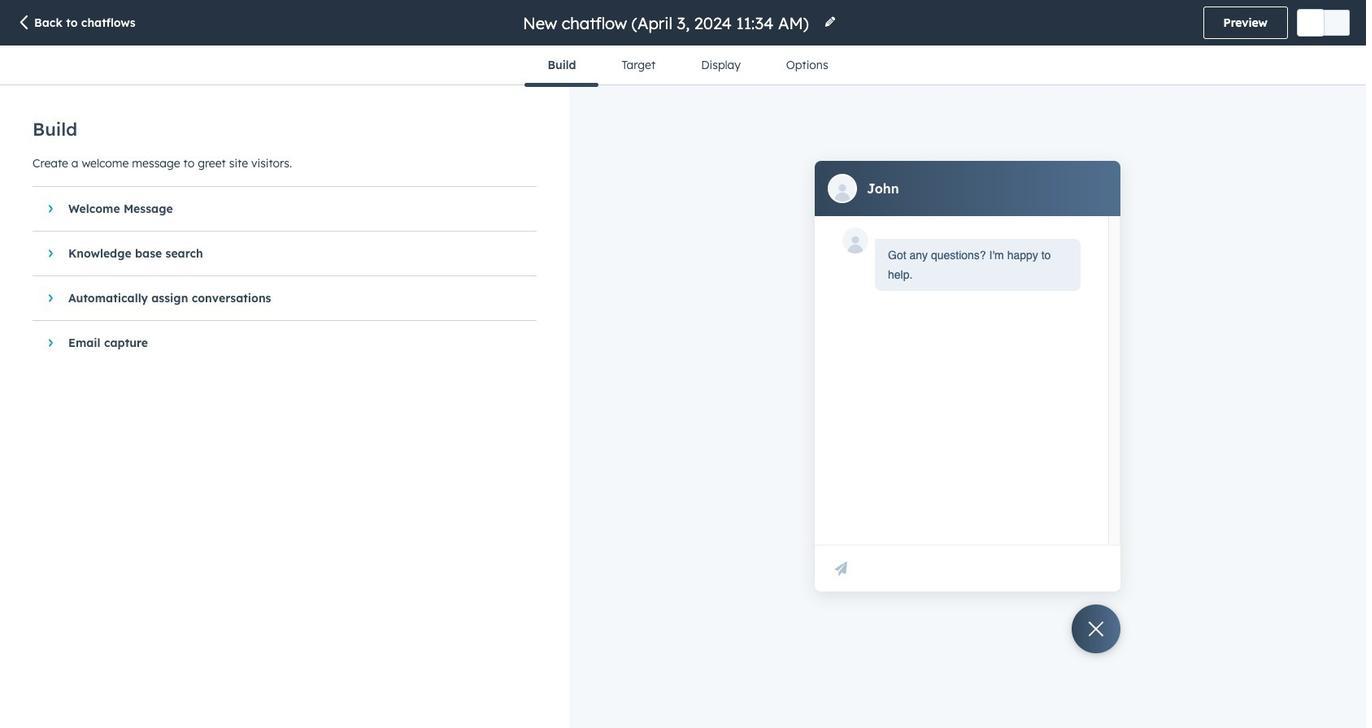 Task type: describe. For each thing, give the bounding box(es) containing it.
2 caret image from the top
[[48, 338, 52, 348]]

1 caret image from the top
[[48, 204, 52, 214]]

agent says: got any questions? i'm happy to help. element
[[888, 245, 1068, 284]]



Task type: vqa. For each thing, say whether or not it's contained in the screenshot.
2nd caret icon from the top of the page
yes



Task type: locate. For each thing, give the bounding box(es) containing it.
0 vertical spatial caret image
[[48, 204, 52, 214]]

0 vertical spatial caret image
[[48, 249, 52, 259]]

2 caret image from the top
[[48, 294, 52, 303]]

caret image
[[48, 204, 52, 214], [48, 294, 52, 303]]

None field
[[521, 12, 814, 34]]

caret image
[[48, 249, 52, 259], [48, 338, 52, 348]]

1 vertical spatial caret image
[[48, 338, 52, 348]]

1 vertical spatial caret image
[[48, 294, 52, 303]]

1 caret image from the top
[[48, 249, 52, 259]]

navigation
[[525, 46, 851, 87]]



